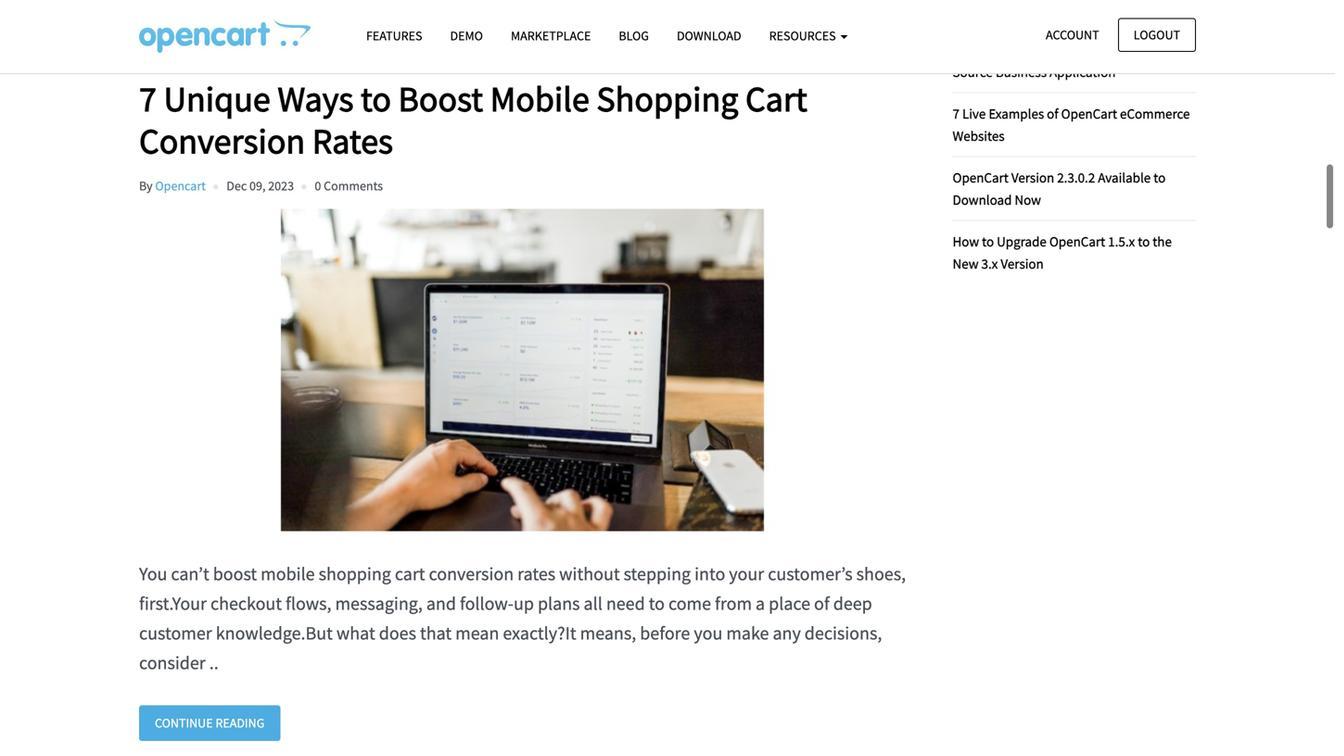 Task type: vqa. For each thing, say whether or not it's contained in the screenshot.
OpenCart. within the clear thinking specializes in opencart extensions and web development, with over 14 years of experience working with opencart. i have created extensions and worked with opencart stores exclusively over that time, and am one of the leading developers for opencart custom projects, as well as a forum moderator and community member.
no



Task type: describe. For each thing, give the bounding box(es) containing it.
marketplace link
[[497, 19, 605, 52]]

you
[[139, 563, 167, 586]]

opencart version 2.3.0.2 available to download now link
[[953, 169, 1166, 208]]

conversion
[[139, 119, 305, 163]]

business
[[996, 63, 1047, 80]]

7 live examples of opencart ecommerce websites
[[953, 105, 1190, 144]]

for
[[1072, 41, 1088, 58]]

to inside 'you can't boost mobile shopping cart conversion rates without stepping into your customer's shoes, first.your checkout flows, messaging, and follow-up plans all need to come from a place of deep customer knowledge.but what does that mean exactly?it means, before you make any decisions, consider ..'
[[649, 593, 665, 616]]

to inside 7 unique ways to boost mobile shopping cart conversion rates
[[361, 76, 391, 121]]

logout link
[[1118, 18, 1196, 52]]

decisions,
[[805, 622, 882, 645]]

opencart inside opencart version 2.3.0.2 available to download now
[[953, 169, 1009, 186]]

source
[[953, 63, 993, 80]]

before
[[640, 622, 690, 645]]

mean
[[455, 622, 499, 645]]

7 unique ways to boost mobile shopping cart conversion rates
[[139, 76, 808, 163]]

3.x
[[981, 255, 998, 272]]

account
[[1046, 26, 1099, 43]]

that
[[420, 622, 452, 645]]

messaging,
[[335, 593, 423, 616]]

7 for 7 live examples of opencart ecommerce websites
[[953, 105, 960, 122]]

nominate opencart for favorite open source business application link
[[953, 41, 1172, 80]]

mobile
[[261, 563, 315, 586]]

checkout
[[210, 593, 282, 616]]

continue reading
[[155, 715, 265, 732]]

need
[[606, 593, 645, 616]]

flows,
[[286, 593, 331, 616]]

from
[[715, 593, 752, 616]]

first.your
[[139, 593, 207, 616]]

reading
[[215, 715, 265, 732]]

download inside opencart version 2.3.0.2 available to download now
[[953, 191, 1012, 208]]

0 horizontal spatial download
[[677, 27, 741, 44]]

2.3.0.2
[[1057, 169, 1095, 186]]

cart
[[395, 563, 425, 586]]

come
[[669, 593, 711, 616]]

nominate
[[953, 41, 1010, 58]]

rates
[[518, 563, 556, 586]]

now
[[1015, 191, 1041, 208]]

and
[[426, 593, 456, 616]]

means,
[[580, 622, 636, 645]]

7 unique ways to boost mobile shopping cart conversion rates link
[[139, 76, 925, 163]]

2023
[[268, 178, 294, 194]]

place
[[769, 593, 810, 616]]

demo
[[450, 27, 483, 44]]

follow-
[[460, 593, 514, 616]]

cart
[[746, 76, 808, 121]]

you
[[694, 622, 723, 645]]

0
[[315, 178, 321, 194]]

1.5.x
[[1108, 233, 1135, 250]]

boost
[[398, 76, 483, 121]]

ways
[[278, 76, 354, 121]]

version inside opencart version 2.3.0.2 available to download now
[[1011, 169, 1054, 186]]

7 live examples of opencart ecommerce websites link
[[953, 105, 1190, 144]]

what
[[337, 622, 375, 645]]

by
[[139, 178, 153, 194]]

shopping
[[597, 76, 738, 121]]

examples
[[989, 105, 1044, 122]]

how to upgrade opencart 1.5.x to the new 3.x version
[[953, 233, 1172, 272]]

knowledge.but
[[216, 622, 333, 645]]

0 comments
[[315, 178, 383, 194]]

features
[[366, 27, 422, 44]]

into
[[695, 563, 725, 586]]

how
[[953, 233, 979, 250]]

comments
[[324, 178, 383, 194]]

dec 09, 2023
[[227, 178, 294, 194]]



Task type: locate. For each thing, give the bounding box(es) containing it.
version up "now"
[[1011, 169, 1054, 186]]

opencart down websites
[[953, 169, 1009, 186]]

continue reading link
[[139, 706, 280, 742]]

how to upgrade opencart 1.5.x to the new 3.x version link
[[953, 233, 1172, 272]]

resources link
[[755, 19, 862, 52]]

7 inside 7 live examples of opencart ecommerce websites
[[953, 105, 960, 122]]

1 horizontal spatial of
[[1047, 105, 1059, 122]]

resources
[[769, 27, 839, 44]]

make
[[726, 622, 769, 645]]

..
[[209, 652, 219, 675]]

0 horizontal spatial of
[[814, 593, 830, 616]]

version inside how to upgrade opencart 1.5.x to the new 3.x version
[[1001, 255, 1044, 272]]

1 horizontal spatial 7
[[953, 105, 960, 122]]

live
[[962, 105, 986, 122]]

all
[[584, 593, 603, 616]]

marketplace
[[511, 27, 591, 44]]

to right ways
[[361, 76, 391, 121]]

opencart up business in the right top of the page
[[1013, 41, 1069, 58]]

download up how
[[953, 191, 1012, 208]]

download link
[[663, 19, 755, 52]]

boost
[[213, 563, 257, 586]]

1 vertical spatial download
[[953, 191, 1012, 208]]

blog
[[619, 27, 649, 44]]

0 vertical spatial download
[[677, 27, 741, 44]]

up
[[514, 593, 534, 616]]

continue
[[155, 715, 213, 732]]

available
[[1098, 169, 1151, 186]]

by opencart
[[139, 178, 206, 194]]

to right available
[[1154, 169, 1166, 186]]

to right how
[[982, 233, 994, 250]]

can't
[[171, 563, 209, 586]]

a
[[756, 593, 765, 616]]

1 vertical spatial version
[[1001, 255, 1044, 272]]

opencart down application
[[1061, 105, 1117, 122]]

shopping
[[319, 563, 391, 586]]

does
[[379, 622, 416, 645]]

version down upgrade
[[1001, 255, 1044, 272]]

0 horizontal spatial 7
[[139, 76, 157, 121]]

features link
[[352, 19, 436, 52]]

7 left "unique"
[[139, 76, 157, 121]]

blog link
[[605, 19, 663, 52]]

opencart left 1.5.x
[[1049, 233, 1105, 250]]

demo link
[[436, 19, 497, 52]]

7 unique ways to boost mobile shopping cart conversion rates image
[[139, 209, 907, 532]]

0 vertical spatial version
[[1011, 169, 1054, 186]]

application
[[1050, 63, 1116, 80]]

7 left live
[[953, 105, 960, 122]]

to inside opencart version 2.3.0.2 available to download now
[[1154, 169, 1166, 186]]

open
[[1140, 41, 1172, 58]]

1 vertical spatial of
[[814, 593, 830, 616]]

of left deep
[[814, 593, 830, 616]]

download right the 'blog'
[[677, 27, 741, 44]]

opencart - blog image
[[139, 19, 311, 53]]

opencart inside 7 live examples of opencart ecommerce websites
[[1061, 105, 1117, 122]]

version
[[1011, 169, 1054, 186], [1001, 255, 1044, 272]]

any
[[773, 622, 801, 645]]

stepping
[[624, 563, 691, 586]]

to left the
[[1138, 233, 1150, 250]]

shoes,
[[856, 563, 906, 586]]

opencart inside how to upgrade opencart 1.5.x to the new 3.x version
[[1049, 233, 1105, 250]]

customer
[[139, 622, 212, 645]]

opencart inside nominate opencart for favorite open source business application
[[1013, 41, 1069, 58]]

favorite
[[1091, 41, 1138, 58]]

of right "examples"
[[1047, 105, 1059, 122]]

you can't boost mobile shopping cart conversion rates without stepping into your customer's shoes, first.your checkout flows, messaging, and follow-up plans all need to come from a place of deep customer knowledge.but what does that mean exactly?it means, before you make any decisions, consider ..
[[139, 563, 906, 675]]

your
[[729, 563, 764, 586]]

download
[[677, 27, 741, 44], [953, 191, 1012, 208]]

opencart
[[1013, 41, 1069, 58], [1061, 105, 1117, 122], [953, 169, 1009, 186], [1049, 233, 1105, 250]]

without
[[559, 563, 620, 586]]

of
[[1047, 105, 1059, 122], [814, 593, 830, 616]]

consider
[[139, 652, 206, 675]]

dec
[[227, 178, 247, 194]]

to
[[361, 76, 391, 121], [1154, 169, 1166, 186], [982, 233, 994, 250], [1138, 233, 1150, 250], [649, 593, 665, 616]]

of inside 'you can't boost mobile shopping cart conversion rates without stepping into your customer's shoes, first.your checkout flows, messaging, and follow-up plans all need to come from a place of deep customer knowledge.but what does that mean exactly?it means, before you make any decisions, consider ..'
[[814, 593, 830, 616]]

opencart version 2.3.0.2 available to download now
[[953, 169, 1166, 208]]

rates
[[312, 119, 393, 163]]

0 vertical spatial of
[[1047, 105, 1059, 122]]

to down stepping
[[649, 593, 665, 616]]

of inside 7 live examples of opencart ecommerce websites
[[1047, 105, 1059, 122]]

websites
[[953, 127, 1005, 144]]

09,
[[249, 178, 266, 194]]

conversion
[[429, 563, 514, 586]]

account link
[[1030, 18, 1115, 52]]

the
[[1153, 233, 1172, 250]]

7
[[139, 76, 157, 121], [953, 105, 960, 122]]

opencart
[[155, 178, 206, 194]]

7 for 7 unique ways to boost mobile shopping cart conversion rates
[[139, 76, 157, 121]]

7 inside 7 unique ways to boost mobile shopping cart conversion rates
[[139, 76, 157, 121]]

customer's
[[768, 563, 853, 586]]

new
[[953, 255, 979, 272]]

mobile
[[490, 76, 590, 121]]

deep
[[833, 593, 872, 616]]

unique
[[164, 76, 271, 121]]

opencart link
[[155, 178, 206, 194]]

logout
[[1134, 26, 1180, 43]]

1 horizontal spatial download
[[953, 191, 1012, 208]]

exactly?it
[[503, 622, 576, 645]]



